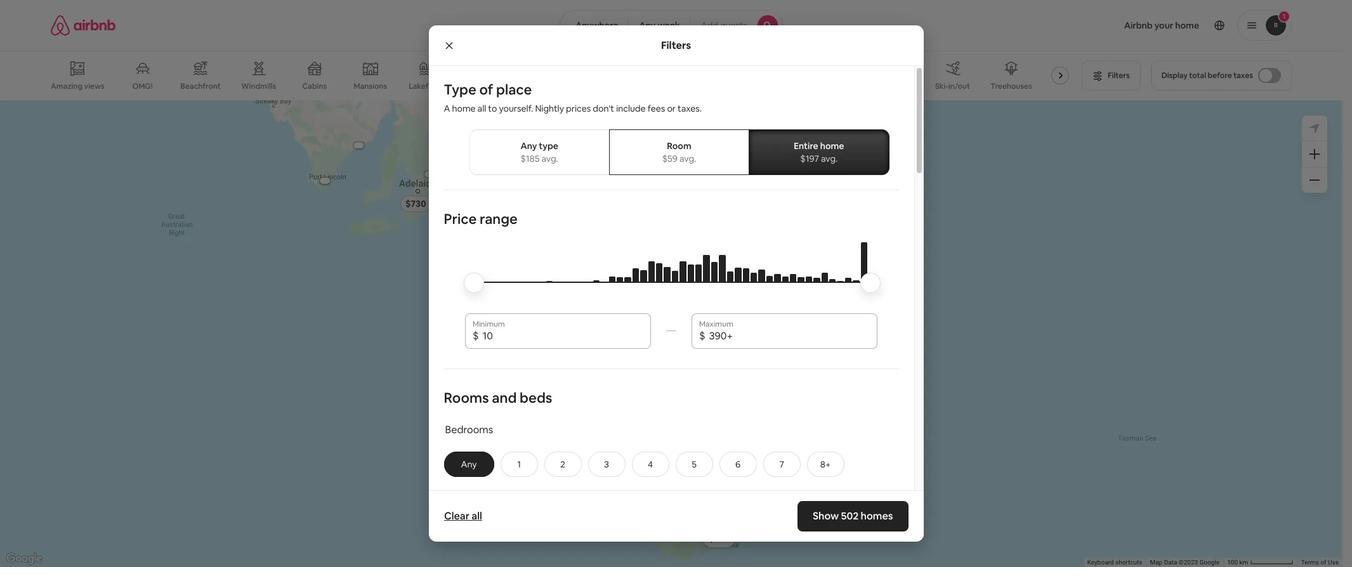Task type: describe. For each thing, give the bounding box(es) containing it.
ski-in/out
[[935, 81, 970, 91]]

zoom out image
[[1310, 175, 1320, 185]]

rooms
[[444, 389, 489, 407]]

$553
[[823, 143, 843, 154]]

show for show 502 homes
[[813, 510, 839, 523]]

$131 button
[[532, 273, 562, 290]]

homes
[[861, 510, 893, 523]]

$730
[[405, 198, 426, 210]]

omg!
[[132, 81, 153, 91]]

prices
[[566, 103, 591, 114]]

anywhere
[[576, 20, 618, 31]]

week
[[658, 20, 680, 31]]

add guests
[[701, 20, 748, 31]]

6
[[735, 459, 741, 470]]

8+ element
[[820, 459, 831, 470]]

most stays cost more than $98 per night. image
[[475, 242, 867, 318]]

treehouses
[[991, 81, 1032, 91]]

all inside type of place a home all to yourself. nightly prices don't include fees or taxes.
[[478, 103, 486, 114]]

include
[[616, 103, 646, 114]]

$257 button
[[821, 130, 853, 147]]

5
[[692, 459, 697, 470]]

$278 button
[[611, 300, 643, 318]]

tab list inside filters dialog
[[469, 129, 889, 175]]

and
[[492, 389, 517, 407]]

show list
[[645, 490, 682, 502]]

of for use
[[1321, 559, 1327, 566]]

the-
[[885, 81, 900, 91]]

filters
[[661, 38, 691, 52]]

2 button
[[544, 452, 582, 477]]

views
[[84, 81, 104, 91]]

rooms and beds
[[444, 389, 552, 407]]

amazing views
[[51, 81, 104, 91]]

3
[[604, 459, 609, 470]]

100 km
[[1227, 559, 1250, 566]]

display
[[1162, 70, 1188, 81]]

8+
[[820, 459, 831, 470]]

skiing
[[471, 81, 493, 91]]

©2023
[[1179, 559, 1198, 566]]

any for type
[[521, 140, 537, 152]]

clear all button
[[438, 504, 488, 529]]

$61 button
[[612, 300, 638, 318]]

google image
[[3, 551, 45, 567]]

1 button
[[500, 452, 538, 477]]

5 button
[[676, 452, 713, 477]]

keyboard
[[1087, 559, 1114, 566]]

$278
[[617, 303, 638, 315]]

$509
[[825, 144, 846, 156]]

$585
[[654, 273, 675, 284]]

$509 button
[[819, 141, 852, 159]]

2 $ from the left
[[699, 329, 705, 343]]

off-
[[871, 81, 885, 91]]

‎$59
[[662, 153, 678, 164]]

terms of use
[[1301, 559, 1339, 566]]

‎$185
[[521, 153, 540, 164]]

$154 button
[[612, 300, 643, 318]]

windmills
[[241, 81, 276, 91]]

zoom in image
[[1310, 149, 1320, 159]]

domes
[[525, 81, 551, 91]]

keyboard shortcuts
[[1087, 559, 1143, 566]]

add
[[701, 20, 718, 31]]

terms
[[1301, 559, 1319, 566]]

1
[[517, 459, 521, 470]]

don't
[[593, 103, 614, 114]]

nightly
[[535, 103, 564, 114]]

4 button
[[632, 452, 669, 477]]

a
[[444, 103, 450, 114]]

google
[[1200, 559, 1220, 566]]

group containing amazing views
[[51, 51, 1088, 100]]

any type ‎$185 avg.
[[521, 140, 558, 164]]

filters dialog
[[429, 25, 924, 567]]

show for show list
[[645, 490, 668, 502]]

data
[[1164, 559, 1177, 566]]

type of place a home all to yourself. nightly prices don't include fees or taxes.
[[444, 81, 702, 114]]

use
[[1328, 559, 1339, 566]]

$479 button
[[817, 140, 849, 158]]

type
[[539, 140, 558, 152]]

all inside clear all button
[[471, 510, 482, 523]]

off-the-grid
[[871, 81, 915, 91]]

4
[[648, 459, 653, 470]]

100 km button
[[1224, 558, 1298, 567]]

avg. for any type ‎$185 avg.
[[542, 153, 558, 164]]

show 502 homes
[[813, 510, 893, 523]]

anywhere button
[[560, 10, 629, 41]]

display total before taxes button
[[1151, 60, 1292, 91]]



Task type: vqa. For each thing, say whether or not it's contained in the screenshot.
all in "button"
yes



Task type: locate. For each thing, give the bounding box(es) containing it.
$154
[[618, 304, 637, 315]]

group inside google map
showing 73 stays. region
[[596, 230, 1011, 364]]

1 avg. from the left
[[542, 153, 558, 164]]

$356
[[709, 533, 729, 545]]

lakefront
[[409, 81, 444, 91]]

bedrooms
[[445, 423, 493, 436]]

$356 button
[[703, 530, 735, 548]]

map data ©2023 google
[[1150, 559, 1220, 566]]

any
[[639, 20, 656, 31], [521, 140, 537, 152], [461, 459, 477, 470]]

None search field
[[560, 10, 783, 41]]

any up ‎$185
[[521, 140, 537, 152]]

tab list
[[469, 129, 889, 175]]

entire home ‎$197 avg.
[[794, 140, 844, 164]]

1 vertical spatial group
[[596, 230, 1011, 364]]

guests
[[720, 20, 748, 31]]

0 horizontal spatial show
[[645, 490, 668, 502]]

of inside type of place a home all to yourself. nightly prices don't include fees or taxes.
[[479, 81, 493, 98]]

fees
[[648, 103, 665, 114]]

any for week
[[639, 20, 656, 31]]

0 vertical spatial home
[[452, 103, 476, 114]]

100
[[1227, 559, 1238, 566]]

clear
[[444, 510, 469, 523]]

6 button
[[719, 452, 757, 477]]

show left list
[[645, 490, 668, 502]]

0 horizontal spatial $ text field
[[483, 330, 643, 343]]

2 $ text field from the left
[[709, 330, 870, 343]]

mansions
[[354, 81, 387, 91]]

any inside search box
[[639, 20, 656, 31]]

display total before taxes
[[1162, 70, 1253, 81]]

of up to
[[479, 81, 493, 98]]

1 horizontal spatial any
[[521, 140, 537, 152]]

tab list containing any type
[[469, 129, 889, 175]]

$553 button
[[817, 140, 849, 158]]

show
[[645, 490, 668, 502], [813, 510, 839, 523]]

0 horizontal spatial avg.
[[542, 153, 558, 164]]

any inside the any type ‎$185 avg.
[[521, 140, 537, 152]]

total
[[1189, 70, 1206, 81]]

room ‎$59 avg.
[[662, 140, 696, 164]]

keyboard shortcuts button
[[1087, 558, 1143, 567]]

amazing
[[51, 81, 83, 91]]

0 horizontal spatial of
[[479, 81, 493, 98]]

room
[[667, 140, 692, 152]]

all right clear
[[471, 510, 482, 523]]

0 horizontal spatial any
[[461, 459, 477, 470]]

avg. inside room ‎$59 avg.
[[680, 153, 696, 164]]

1 $ text field from the left
[[483, 330, 643, 343]]

1 vertical spatial any
[[521, 140, 537, 152]]

any week button
[[628, 10, 691, 41]]

km
[[1240, 559, 1248, 566]]

type
[[444, 81, 476, 98]]

$ text field
[[483, 330, 643, 343], [709, 330, 870, 343]]

home inside type of place a home all to yourself. nightly prices don't include fees or taxes.
[[452, 103, 476, 114]]

grid
[[900, 81, 915, 91]]

$585 button
[[649, 270, 681, 288]]

avg. inside entire home ‎$197 avg.
[[821, 153, 838, 164]]

avg.
[[542, 153, 558, 164], [680, 153, 696, 164], [821, 153, 838, 164]]

1 horizontal spatial $ text field
[[709, 330, 870, 343]]

google map
showing 73 stays. region
[[0, 100, 1343, 567]]

show 502 homes link
[[798, 501, 908, 532]]

$131
[[538, 276, 556, 287]]

$172 button
[[612, 300, 643, 318]]

1 $ from the left
[[473, 329, 479, 343]]

price range
[[444, 210, 518, 228]]

any week
[[639, 20, 680, 31]]

avg. inside the any type ‎$185 avg.
[[542, 153, 558, 164]]

2 vertical spatial any
[[461, 459, 477, 470]]

before
[[1208, 70, 1232, 81]]

1 vertical spatial show
[[813, 510, 839, 523]]

0 vertical spatial any
[[639, 20, 656, 31]]

of left use
[[1321, 559, 1327, 566]]

$257
[[827, 133, 847, 144]]

0 vertical spatial group
[[51, 51, 1088, 100]]

0 horizontal spatial $
[[473, 329, 479, 343]]

502
[[841, 510, 859, 523]]

range
[[480, 210, 518, 228]]

any left the week
[[639, 20, 656, 31]]

7
[[779, 459, 784, 470]]

3 avg. from the left
[[821, 153, 838, 164]]

any element
[[457, 459, 481, 470]]

home inside entire home ‎$197 avg.
[[820, 140, 844, 152]]

7 button
[[763, 452, 801, 477]]

$402 button
[[820, 137, 852, 154]]

0 horizontal spatial home
[[452, 103, 476, 114]]

2 horizontal spatial avg.
[[821, 153, 838, 164]]

price
[[444, 210, 477, 228]]

1 vertical spatial home
[[820, 140, 844, 152]]

show inside filters dialog
[[813, 510, 839, 523]]

none search field containing anywhere
[[560, 10, 783, 41]]

0 vertical spatial of
[[479, 81, 493, 98]]

shortcuts
[[1116, 559, 1143, 566]]

of for place
[[479, 81, 493, 98]]

taxes.
[[678, 103, 702, 114]]

1 vertical spatial all
[[471, 510, 482, 523]]

all left to
[[478, 103, 486, 114]]

1 horizontal spatial $
[[699, 329, 705, 343]]

0 vertical spatial show
[[645, 490, 668, 502]]

group
[[51, 51, 1088, 100], [596, 230, 1011, 364]]

1 horizontal spatial home
[[820, 140, 844, 152]]

show left the 502
[[813, 510, 839, 523]]

entire
[[794, 140, 818, 152]]

1 vertical spatial of
[[1321, 559, 1327, 566]]

taxes
[[1234, 70, 1253, 81]]

$61
[[618, 303, 632, 315]]

show inside button
[[645, 490, 668, 502]]

place
[[496, 81, 532, 98]]

2
[[560, 459, 565, 470]]

add guests button
[[690, 10, 783, 41]]

$172
[[618, 304, 637, 315]]

map
[[1150, 559, 1163, 566]]

beachfront
[[181, 81, 221, 91]]

ski-
[[935, 81, 949, 91]]

$219
[[573, 342, 593, 353]]

any button
[[444, 452, 494, 477]]

terms of use link
[[1301, 559, 1339, 566]]

2 horizontal spatial any
[[639, 20, 656, 31]]

list
[[670, 490, 682, 502]]

1 horizontal spatial show
[[813, 510, 839, 523]]

any down "bedrooms"
[[461, 459, 477, 470]]

0 vertical spatial all
[[478, 103, 486, 114]]

1 horizontal spatial of
[[1321, 559, 1327, 566]]

$219 button
[[568, 339, 599, 357]]

2 avg. from the left
[[680, 153, 696, 164]]

$83
[[825, 144, 841, 155]]

or
[[667, 103, 676, 114]]

profile element
[[798, 0, 1292, 51]]

avg. for entire home ‎$197 avg.
[[821, 153, 838, 164]]

1 horizontal spatial avg.
[[680, 153, 696, 164]]

$
[[473, 329, 479, 343], [699, 329, 705, 343]]

in/out
[[949, 81, 970, 91]]

$402
[[825, 140, 847, 151]]

show list button
[[633, 481, 710, 511]]

‎$197
[[800, 153, 819, 164]]



